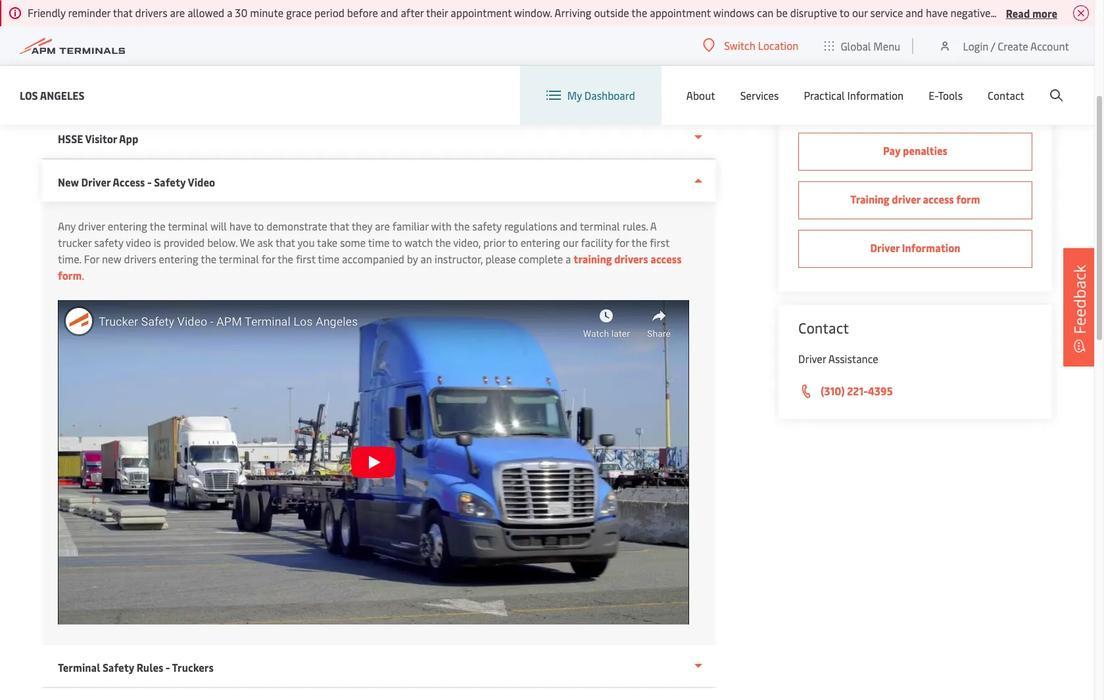 Task type: locate. For each thing, give the bounding box(es) containing it.
of down "both"
[[452, 58, 462, 72]]

new driver access - safety video element
[[42, 202, 715, 646]]

negative
[[950, 5, 991, 20]]

form for training drivers access form
[[58, 268, 82, 283]]

first down you
[[296, 252, 315, 266]]

safety
[[154, 175, 186, 189], [103, 661, 134, 675]]

be
[[776, 5, 788, 20], [248, 58, 260, 72]]

terms up design,
[[495, 41, 523, 56]]

to right disruptive
[[840, 5, 850, 20]]

0 horizontal spatial -
[[147, 175, 152, 189]]

e-tools button
[[929, 66, 963, 125]]

0 horizontal spatial a
[[76, 41, 82, 56]]

terminal safety rules - truckers
[[58, 661, 214, 675]]

0 horizontal spatial –
[[382, 58, 388, 72]]

form inside training drivers access form
[[58, 268, 82, 283]]

0 horizontal spatial have
[[229, 219, 251, 233]]

new driver access - safety video
[[58, 175, 215, 189]]

1 horizontal spatial form
[[956, 192, 980, 206]]

pay penalties link
[[798, 133, 1032, 171]]

that right (kpis)
[[296, 41, 316, 56]]

1 vertical spatial be
[[248, 58, 260, 72]]

0 vertical spatial performance,
[[330, 0, 395, 7]]

0 vertical spatial for
[[615, 235, 629, 250]]

driver down training
[[870, 241, 900, 255]]

1 vertical spatial are
[[375, 219, 390, 233]]

service
[[870, 5, 903, 20]]

driver for training
[[892, 192, 920, 206]]

– up maintenance
[[613, 41, 619, 56]]

driver for driver information
[[870, 241, 900, 255]]

0 horizontal spatial first
[[296, 252, 315, 266]]

have left "negative"
[[926, 5, 948, 20]]

2 horizontal spatial a
[[566, 252, 571, 266]]

1 horizontal spatial set
[[562, 0, 576, 7]]

and down number
[[96, 58, 113, 72]]

1 vertical spatial by
[[407, 252, 418, 266]]

1 vertical spatial access
[[651, 252, 682, 266]]

drivers up account
[[1048, 5, 1080, 20]]

221-
[[847, 384, 868, 398]]

0 horizontal spatial are
[[170, 5, 185, 20]]

0 vertical spatial safety
[[154, 175, 186, 189]]

1 horizontal spatial a
[[227, 5, 232, 20]]

terminal down below.
[[219, 252, 259, 266]]

- for safety
[[147, 175, 152, 189]]

video,
[[453, 235, 481, 250]]

-
[[147, 175, 152, 189], [166, 661, 170, 675]]

by right affected
[[305, 58, 316, 72]]

0 horizontal spatial in
[[410, 58, 419, 72]]

access inside training drivers access form
[[651, 252, 682, 266]]

performance, left we
[[330, 0, 395, 7]]

0 vertical spatial access
[[923, 192, 954, 206]]

design,
[[505, 58, 538, 72]]

0 vertical spatial we
[[42, 41, 57, 56]]

0 horizontal spatial form
[[58, 268, 82, 283]]

driver
[[892, 192, 920, 206], [78, 219, 105, 233]]

0 vertical spatial terms
[[495, 41, 523, 56]]

and right service
[[906, 5, 923, 20]]

2 vertical spatial driver
[[798, 352, 826, 366]]

1 vertical spatial set
[[59, 41, 74, 56]]

- right 'access'
[[147, 175, 152, 189]]

any
[[58, 219, 76, 233]]

new
[[102, 252, 121, 266]]

that inside we set a number of key performance indicators (kpis) that measure safety performance, both in terms of personal safety – the safety of our employees and any other people who could be affected by our activities – and in terms of the safe design, operation and maintenance of our facilities.
[[296, 41, 316, 56]]

drivers inside training drivers access form
[[614, 252, 648, 266]]

in down after
[[410, 58, 419, 72]]

are inside any driver entering the terminal will have to demonstrate that they are familiar with the safety regulations and terminal rules. a trucker safety video is provided below. we ask that you take some time to watch the video, prior to entering our facility for the first time. for new drivers entering the terminal for the first time accompanied by an instructor, please complete a
[[375, 219, 390, 233]]

drivers down video on the top left
[[124, 252, 156, 266]]

los angeles
[[20, 88, 85, 102]]

0 vertical spatial entering
[[108, 219, 147, 233]]

1 vertical spatial have
[[229, 219, 251, 233]]

entering down provided on the top of the page
[[159, 252, 198, 266]]

for
[[84, 252, 99, 266]]

safety right minute
[[297, 0, 327, 7]]

drivers down rules. a
[[614, 252, 648, 266]]

0 horizontal spatial time
[[318, 252, 339, 266]]

1 horizontal spatial first
[[650, 235, 669, 250]]

login / create account
[[963, 38, 1069, 53]]

safety inside apm terminals seeks to continuously to improve our safety performance, we evaluate our performance and set challenging goals on an annual basis.
[[297, 0, 327, 7]]

- inside dropdown button
[[166, 661, 170, 675]]

menu
[[873, 38, 900, 53]]

1 vertical spatial entering
[[521, 235, 560, 250]]

that right basis.
[[113, 5, 133, 20]]

windows
[[713, 5, 754, 20]]

– right activities
[[382, 58, 388, 72]]

0 vertical spatial by
[[305, 58, 316, 72]]

time up 'accompanied'
[[368, 235, 390, 250]]

0 horizontal spatial be
[[248, 58, 260, 72]]

0 horizontal spatial who
[[197, 58, 217, 72]]

contact up driver assistance
[[798, 318, 849, 338]]

0 vertical spatial contact
[[988, 88, 1024, 103]]

0 horizontal spatial an
[[421, 252, 432, 266]]

in
[[484, 41, 492, 56], [410, 58, 419, 72]]

information down training driver access form link at the top of page
[[902, 241, 960, 255]]

who left could
[[197, 58, 217, 72]]

performance up "both"
[[476, 0, 539, 7]]

0 vertical spatial form
[[956, 192, 980, 206]]

to
[[146, 0, 156, 7], [223, 0, 234, 7], [840, 5, 850, 20], [254, 219, 264, 233], [392, 235, 402, 250], [508, 235, 518, 250]]

a up employees
[[76, 41, 82, 56]]

and right activities
[[390, 58, 408, 72]]

in up 'safe'
[[484, 41, 492, 56]]

first down rules. a
[[650, 235, 669, 250]]

drivers inside any driver entering the terminal will have to demonstrate that they are familiar with the safety regulations and terminal rules. a trucker safety video is provided below. we ask that you take some time to watch the video, prior to entering our facility for the first time. for new drivers entering the terminal for the first time accompanied by an instructor, please complete a
[[124, 252, 156, 266]]

- inside dropdown button
[[147, 175, 152, 189]]

1 vertical spatial performance
[[155, 41, 216, 56]]

1 horizontal spatial appointment
[[650, 5, 711, 20]]

access down rules. a
[[651, 252, 682, 266]]

1 vertical spatial terms
[[421, 58, 449, 72]]

0 vertical spatial driver
[[892, 192, 920, 206]]

performance, down their in the top of the page
[[393, 41, 457, 56]]

an right goals
[[680, 0, 692, 7]]

entering up video on the top left
[[108, 219, 147, 233]]

0 horizontal spatial driver
[[78, 219, 105, 233]]

2 horizontal spatial entering
[[521, 235, 560, 250]]

are left allowed
[[170, 5, 185, 20]]

1 horizontal spatial terms
[[495, 41, 523, 56]]

1 horizontal spatial -
[[166, 661, 170, 675]]

1 vertical spatial information
[[902, 241, 960, 255]]

1 horizontal spatial safety
[[154, 175, 186, 189]]

1 horizontal spatial terminal
[[219, 252, 259, 266]]

by inside any driver entering the terminal will have to demonstrate that they are familiar with the safety regulations and terminal rules. a trucker safety video is provided below. we ask that you take some time to watch the video, prior to entering our facility for the first time. for new drivers entering the terminal for the first time accompanied by an instructor, please complete a
[[407, 252, 418, 266]]

driver right new
[[81, 175, 111, 189]]

1 horizontal spatial time
[[368, 235, 390, 250]]

1 horizontal spatial by
[[407, 252, 418, 266]]

0 horizontal spatial access
[[651, 252, 682, 266]]

time
[[368, 235, 390, 250], [318, 252, 339, 266]]

apm
[[42, 0, 65, 7]]

both
[[459, 41, 481, 56]]

activities
[[337, 58, 379, 72]]

driver up (310)
[[798, 352, 826, 366]]

0 vertical spatial performance
[[476, 0, 539, 7]]

a left training
[[566, 252, 571, 266]]

my
[[567, 88, 582, 103]]

0 horizontal spatial set
[[59, 41, 74, 56]]

performance inside we set a number of key performance indicators (kpis) that measure safety performance, both in terms of personal safety – the safety of our employees and any other people who could be affected by our activities – and in terms of the safe design, operation and maintenance of our facilities.
[[155, 41, 216, 56]]

who
[[1082, 5, 1102, 20], [197, 58, 217, 72]]

0 horizontal spatial on
[[665, 0, 677, 7]]

an down watch
[[421, 252, 432, 266]]

terminals
[[67, 0, 114, 7]]

1 vertical spatial safety
[[103, 661, 134, 675]]

2 appointment from the left
[[650, 5, 711, 20]]

be right can
[[776, 5, 788, 20]]

driver right training
[[892, 192, 920, 206]]

1 vertical spatial a
[[76, 41, 82, 56]]

feedback
[[1069, 265, 1090, 335]]

complete
[[519, 252, 563, 266]]

0 horizontal spatial entering
[[108, 219, 147, 233]]

training driver access form
[[850, 192, 980, 206]]

driver inside any driver entering the terminal will have to demonstrate that they are familiar with the safety regulations and terminal rules. a trucker safety video is provided below. we ask that you take some time to watch the video, prior to entering our facility for the first time. for new drivers entering the terminal for the first time accompanied by an instructor, please complete a
[[78, 219, 105, 233]]

to right seeks
[[146, 0, 156, 7]]

terms down their in the top of the page
[[421, 58, 449, 72]]

1 horizontal spatial are
[[375, 219, 390, 233]]

and up "my dashboard"
[[588, 58, 606, 72]]

1 vertical spatial form
[[58, 268, 82, 283]]

e-tools
[[929, 88, 963, 103]]

more
[[1032, 6, 1057, 20]]

terms
[[495, 41, 523, 56], [421, 58, 449, 72]]

driver up trucker
[[78, 219, 105, 233]]

on right 'read'
[[1033, 5, 1045, 20]]

a left 30
[[227, 5, 232, 20]]

0 vertical spatial driver
[[81, 175, 111, 189]]

safety up operation
[[581, 41, 611, 56]]

1 horizontal spatial an
[[680, 0, 692, 7]]

will
[[210, 219, 227, 233]]

affected
[[263, 58, 303, 72]]

we left ask in the top of the page
[[240, 235, 255, 250]]

are right the they
[[375, 219, 390, 233]]

performance,
[[330, 0, 395, 7], [393, 41, 457, 56]]

tools
[[938, 88, 963, 103]]

the down "both"
[[464, 58, 480, 72]]

set inside apm terminals seeks to continuously to improve our safety performance, we evaluate our performance and set challenging goals on an annual basis.
[[562, 0, 576, 7]]

indicators
[[218, 41, 265, 56]]

on inside apm terminals seeks to continuously to improve our safety performance, we evaluate our performance and set challenging goals on an annual basis.
[[665, 0, 677, 7]]

safety left rules
[[103, 661, 134, 675]]

about button
[[686, 66, 715, 125]]

1 vertical spatial driver
[[78, 219, 105, 233]]

performance, inside we set a number of key performance indicators (kpis) that measure safety performance, both in terms of personal safety – the safety of our employees and any other people who could be affected by our activities – and in terms of the safe design, operation and maintenance of our facilities.
[[393, 41, 457, 56]]

for
[[615, 235, 629, 250], [262, 252, 275, 266]]

set up employees
[[59, 41, 74, 56]]

could
[[220, 58, 246, 72]]

0 horizontal spatial by
[[305, 58, 316, 72]]

entering
[[108, 219, 147, 233], [521, 235, 560, 250], [159, 252, 198, 266]]

0 horizontal spatial performance
[[155, 41, 216, 56]]

prior
[[483, 235, 506, 250]]

demonstrate
[[266, 219, 327, 233]]

can
[[757, 5, 774, 20]]

be down the indicators
[[248, 58, 260, 72]]

(310) 221-4395
[[821, 384, 893, 398]]

and up the personal
[[541, 0, 559, 7]]

appointment left windows
[[650, 5, 711, 20]]

1 horizontal spatial driver
[[892, 192, 920, 206]]

1 horizontal spatial performance
[[476, 0, 539, 7]]

performance inside apm terminals seeks to continuously to improve our safety performance, we evaluate our performance and set challenging goals on an annual basis.
[[476, 0, 539, 7]]

set
[[562, 0, 576, 7], [59, 41, 74, 56]]

training drivers access form link
[[58, 252, 682, 283]]

our inside any driver entering the terminal will have to demonstrate that they are familiar with the safety regulations and terminal rules. a trucker safety video is provided below. we ask that you take some time to watch the video, prior to entering our facility for the first time. for new drivers entering the terminal for the first time accompanied by an instructor, please complete a
[[563, 235, 578, 250]]

angeles
[[40, 88, 85, 102]]

1 vertical spatial –
[[382, 58, 388, 72]]

0 vertical spatial time
[[368, 235, 390, 250]]

1 vertical spatial driver
[[870, 241, 900, 255]]

terminal up provided on the top of the page
[[168, 219, 208, 233]]

1 vertical spatial in
[[410, 58, 419, 72]]

0 vertical spatial information
[[847, 88, 904, 103]]

information down 'global menu'
[[847, 88, 904, 103]]

time down take
[[318, 252, 339, 266]]

1 vertical spatial who
[[197, 58, 217, 72]]

1 horizontal spatial access
[[923, 192, 954, 206]]

driver information
[[870, 241, 960, 255]]

1 horizontal spatial driver
[[798, 352, 826, 366]]

0 horizontal spatial we
[[42, 41, 57, 56]]

contact down 'login / create account' link
[[988, 88, 1024, 103]]

1 vertical spatial we
[[240, 235, 255, 250]]

safety left 'video'
[[154, 175, 186, 189]]

and right regulations
[[560, 219, 577, 233]]

outside
[[594, 5, 629, 20]]

an inside any driver entering the terminal will have to demonstrate that they are familiar with the safety regulations and terminal rules. a trucker safety video is provided below. we ask that you take some time to watch the video, prior to entering our facility for the first time. for new drivers entering the terminal for the first time accompanied by an instructor, please complete a
[[421, 252, 432, 266]]

1 horizontal spatial for
[[615, 235, 629, 250]]

1 horizontal spatial who
[[1082, 5, 1102, 20]]

terminal up facility
[[580, 219, 620, 233]]

the right the outside
[[631, 5, 647, 20]]

we
[[42, 41, 57, 56], [240, 235, 255, 250]]

2 vertical spatial a
[[566, 252, 571, 266]]

window.
[[514, 5, 552, 20]]

1 horizontal spatial in
[[484, 41, 492, 56]]

1 horizontal spatial –
[[613, 41, 619, 56]]

–
[[613, 41, 619, 56], [382, 58, 388, 72]]

safety up prior
[[472, 219, 502, 233]]

who right more
[[1082, 5, 1102, 20]]

0 horizontal spatial contact
[[798, 318, 849, 338]]

0 vertical spatial first
[[650, 235, 669, 250]]

entering up complete
[[521, 235, 560, 250]]

new
[[58, 175, 79, 189]]

access
[[923, 192, 954, 206], [651, 252, 682, 266]]

set right window.
[[562, 0, 576, 7]]

a inside any driver entering the terminal will have to demonstrate that they are familiar with the safety regulations and terminal rules. a trucker safety video is provided below. we ask that you take some time to watch the video, prior to entering our facility for the first time. for new drivers entering the terminal for the first time accompanied by an instructor, please complete a
[[566, 252, 571, 266]]

1 vertical spatial performance,
[[393, 41, 457, 56]]

annual
[[42, 9, 75, 23]]

people
[[163, 58, 195, 72]]

and left after
[[381, 5, 398, 20]]

1 horizontal spatial we
[[240, 235, 255, 250]]

driver inside driver information link
[[870, 241, 900, 255]]

0 horizontal spatial appointment
[[451, 5, 512, 20]]

have right the will on the top of the page
[[229, 219, 251, 233]]

1 vertical spatial time
[[318, 252, 339, 266]]

0 vertical spatial an
[[680, 0, 692, 7]]

first
[[650, 235, 669, 250], [296, 252, 315, 266]]

appointment up "both"
[[451, 5, 512, 20]]

safe
[[482, 58, 502, 72]]

apm terminals seeks to continuously to improve our safety performance, we evaluate our performance and set challenging goals on an annual basis.
[[42, 0, 692, 23]]

0 vertical spatial are
[[170, 5, 185, 20]]

impacts
[[993, 5, 1031, 20]]

performance up the people
[[155, 41, 216, 56]]

that
[[113, 5, 133, 20], [296, 41, 316, 56], [330, 219, 349, 233], [275, 235, 295, 250]]

information for driver information
[[902, 241, 960, 255]]

on right goals
[[665, 0, 677, 7]]

0 vertical spatial in
[[484, 41, 492, 56]]

login / create account link
[[939, 26, 1069, 65]]

for down rules. a
[[615, 235, 629, 250]]

terminal
[[58, 661, 100, 675]]

we up employees
[[42, 41, 57, 56]]

access down penalties
[[923, 192, 954, 206]]

1 horizontal spatial entering
[[159, 252, 198, 266]]

seeks
[[117, 0, 143, 7]]

by
[[305, 58, 316, 72], [407, 252, 418, 266]]

read
[[1006, 6, 1030, 20]]

by down watch
[[407, 252, 418, 266]]

training
[[850, 192, 890, 206]]

information inside dropdown button
[[847, 88, 904, 103]]

safety up activities
[[362, 41, 391, 56]]

rules
[[137, 661, 163, 675]]

switch location
[[724, 38, 799, 53]]

1 vertical spatial first
[[296, 252, 315, 266]]

- right rules
[[166, 661, 170, 675]]

training drivers access form
[[58, 252, 682, 283]]

for down ask in the top of the page
[[262, 252, 275, 266]]

2 horizontal spatial terminal
[[580, 219, 620, 233]]

are
[[170, 5, 185, 20], [375, 219, 390, 233]]

2 horizontal spatial driver
[[870, 241, 900, 255]]



Task type: describe. For each thing, give the bounding box(es) containing it.
practical
[[804, 88, 845, 103]]

the up video,
[[454, 219, 470, 233]]

allowed
[[188, 5, 224, 20]]

the down the with
[[435, 235, 451, 250]]

read more
[[1006, 6, 1057, 20]]

app
[[119, 132, 138, 146]]

hsse visitor app button
[[42, 116, 715, 160]]

e-
[[929, 88, 938, 103]]

training driver access form link
[[798, 181, 1032, 220]]

below.
[[207, 235, 237, 250]]

facilities.
[[42, 74, 84, 89]]

and inside any driver entering the terminal will have to demonstrate that they are familiar with the safety regulations and terminal rules. a trucker safety video is provided below. we ask that you take some time to watch the video, prior to entering our facility for the first time. for new drivers entering the terminal for the first time accompanied by an instructor, please complete a
[[560, 219, 577, 233]]

maintenance
[[609, 58, 670, 72]]

instructor,
[[435, 252, 483, 266]]

safety up new
[[94, 235, 123, 250]]

safety up maintenance
[[640, 41, 669, 56]]

by inside we set a number of key performance indicators (kpis) that measure safety performance, both in terms of personal safety – the safety of our employees and any other people who could be affected by our activities – and in terms of the safe design, operation and maintenance of our facilities.
[[305, 58, 316, 72]]

their
[[426, 5, 448, 20]]

period
[[314, 5, 345, 20]]

an inside apm terminals seeks to continuously to improve our safety performance, we evaluate our performance and set challenging goals on an annual basis.
[[680, 0, 692, 7]]

to down familiar
[[392, 235, 402, 250]]

/
[[991, 38, 995, 53]]

drivers up key on the top of page
[[135, 5, 167, 20]]

pay penalties
[[883, 143, 947, 158]]

about
[[686, 88, 715, 103]]

read more button
[[1006, 5, 1057, 21]]

disruptive
[[790, 5, 837, 20]]

have inside any driver entering the terminal will have to demonstrate that they are familiar with the safety regulations and terminal rules. a trucker safety video is provided below. we ask that you take some time to watch the video, prior to entering our facility for the first time. for new drivers entering the terminal for the first time accompanied by an instructor, please complete a
[[229, 219, 251, 233]]

be inside we set a number of key performance indicators (kpis) that measure safety performance, both in terms of personal safety – the safety of our employees and any other people who could be affected by our activities – and in terms of the safe design, operation and maintenance of our facilities.
[[248, 58, 260, 72]]

1 appointment from the left
[[451, 5, 512, 20]]

0 vertical spatial a
[[227, 5, 232, 20]]

safety inside new driver access - safety video dropdown button
[[154, 175, 186, 189]]

to right prior
[[508, 235, 518, 250]]

driver information link
[[798, 230, 1032, 268]]

0 vertical spatial –
[[613, 41, 619, 56]]

access for drivers
[[651, 252, 682, 266]]

we set a number of key performance indicators (kpis) that measure safety performance, both in terms of personal safety – the safety of our employees and any other people who could be affected by our activities – and in terms of the safe design, operation and maintenance of our facilities.
[[42, 41, 700, 89]]

we inside any driver entering the terminal will have to demonstrate that they are familiar with the safety regulations and terminal rules. a trucker safety video is provided below. we ask that you take some time to watch the video, prior to entering our facility for the first time. for new drivers entering the terminal for the first time accompanied by an instructor, please complete a
[[240, 235, 255, 250]]

(kpis)
[[267, 41, 294, 56]]

after
[[401, 5, 424, 20]]

provided
[[164, 235, 205, 250]]

of left switch
[[672, 41, 682, 56]]

account
[[1030, 38, 1069, 53]]

practical information
[[804, 88, 904, 103]]

accompanied
[[342, 252, 404, 266]]

that down demonstrate on the top of the page
[[275, 235, 295, 250]]

training
[[574, 252, 612, 266]]

1 vertical spatial for
[[262, 252, 275, 266]]

of up design,
[[525, 41, 535, 56]]

performance, inside apm terminals seeks to continuously to improve our safety performance, we evaluate our performance and set challenging goals on an annual basis.
[[330, 0, 395, 7]]

any
[[116, 58, 132, 72]]

0 vertical spatial have
[[926, 5, 948, 20]]

driver assistance
[[798, 352, 878, 366]]

to left 30
[[223, 0, 234, 7]]

of right maintenance
[[672, 58, 682, 72]]

familiar
[[392, 219, 429, 233]]

basis.
[[77, 9, 105, 23]]

the down rules. a
[[631, 235, 647, 250]]

personal
[[538, 41, 579, 56]]

you
[[297, 235, 315, 250]]

hsse
[[58, 132, 83, 146]]

information for practical information
[[847, 88, 904, 103]]

0 horizontal spatial terminal
[[168, 219, 208, 233]]

access for driver
[[923, 192, 954, 206]]

hsse visitor app
[[58, 132, 138, 146]]

the down demonstrate on the top of the page
[[278, 252, 293, 266]]

ask
[[257, 235, 273, 250]]

los
[[20, 88, 38, 102]]

the up is
[[150, 219, 165, 233]]

close alert image
[[1073, 5, 1089, 21]]

global
[[841, 38, 871, 53]]

with
[[431, 219, 452, 233]]

and inside apm terminals seeks to continuously to improve our safety performance, we evaluate our performance and set challenging goals on an annual basis.
[[541, 0, 559, 7]]

truckers
[[172, 661, 214, 675]]

my dashboard
[[567, 88, 635, 103]]

location
[[758, 38, 799, 53]]

grace
[[286, 5, 312, 20]]

challenging
[[579, 0, 635, 7]]

form for training driver access form
[[956, 192, 980, 206]]

contact button
[[988, 66, 1024, 125]]

driver for driver assistance
[[798, 352, 826, 366]]

please
[[485, 252, 516, 266]]

video
[[126, 235, 151, 250]]

new driver access - safety video button
[[42, 160, 715, 202]]

0 vertical spatial be
[[776, 5, 788, 20]]

they
[[352, 219, 372, 233]]

30
[[235, 5, 248, 20]]

services
[[740, 88, 779, 103]]

video
[[188, 175, 215, 189]]

access
[[113, 175, 145, 189]]

0 horizontal spatial terms
[[421, 58, 449, 72]]

to up ask in the top of the page
[[254, 219, 264, 233]]

safety inside 'terminal safety rules - truckers' dropdown button
[[103, 661, 134, 675]]

create
[[998, 38, 1028, 53]]

any driver entering the terminal will have to demonstrate that they are familiar with the safety regulations and terminal rules. a trucker safety video is provided below. we ask that you take some time to watch the video, prior to entering our facility for the first time. for new drivers entering the terminal for the first time accompanied by an instructor, please complete a
[[58, 219, 669, 266]]

employees
[[42, 58, 93, 72]]

- for truckers
[[166, 661, 170, 675]]

los angeles link
[[20, 87, 85, 104]]

assistance
[[828, 352, 878, 366]]

practical information button
[[804, 66, 904, 125]]

services button
[[740, 66, 779, 125]]

take
[[317, 235, 337, 250]]

who inside we set a number of key performance indicators (kpis) that measure safety performance, both in terms of personal safety – the safety of our employees and any other people who could be affected by our activities – and in terms of the safe design, operation and maintenance of our facilities.
[[197, 58, 217, 72]]

1 horizontal spatial contact
[[988, 88, 1024, 103]]

a inside we set a number of key performance indicators (kpis) that measure safety performance, both in terms of personal safety – the safety of our employees and any other people who could be affected by our activities – and in terms of the safe design, operation and maintenance of our facilities.
[[76, 41, 82, 56]]

the down below.
[[201, 252, 216, 266]]

that up take
[[330, 219, 349, 233]]

the up maintenance
[[622, 41, 637, 56]]

dashboard
[[584, 88, 635, 103]]

we inside we set a number of key performance indicators (kpis) that measure safety performance, both in terms of personal safety – the safety of our employees and any other people who could be affected by our activities – and in terms of the safe design, operation and maintenance of our facilities.
[[42, 41, 57, 56]]

(310) 221-4395 link
[[798, 383, 1032, 400]]

2 vertical spatial entering
[[159, 252, 198, 266]]

4395
[[868, 384, 893, 398]]

driver for any
[[78, 219, 105, 233]]

measure
[[318, 41, 359, 56]]

key
[[136, 41, 152, 56]]

visitor
[[85, 132, 117, 146]]

is
[[154, 235, 161, 250]]

goals
[[637, 0, 663, 7]]

of left key on the top of page
[[124, 41, 134, 56]]

1 horizontal spatial on
[[1033, 5, 1045, 20]]

driver inside new driver access - safety video dropdown button
[[81, 175, 111, 189]]

set inside we set a number of key performance indicators (kpis) that measure safety performance, both in terms of personal safety – the safety of our employees and any other people who could be affected by our activities – and in terms of the safe design, operation and maintenance of our facilities.
[[59, 41, 74, 56]]



Task type: vqa. For each thing, say whether or not it's contained in the screenshot.
Select Location
no



